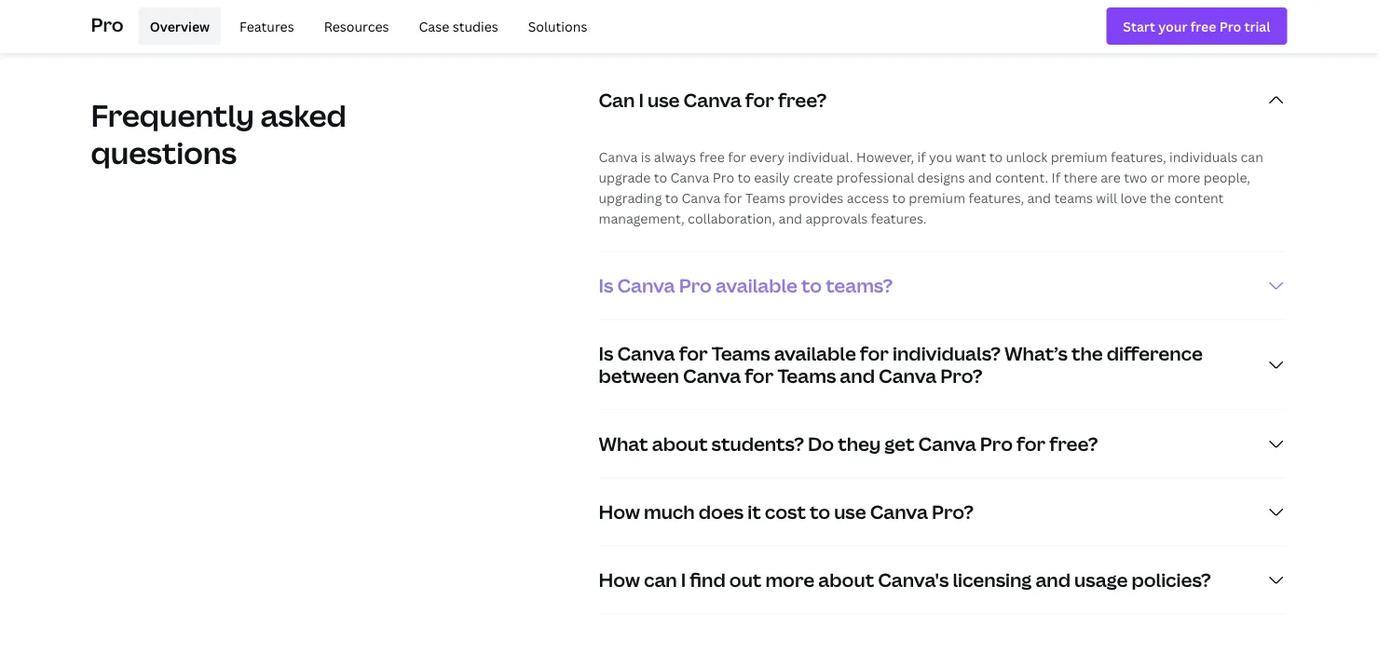 Task type: locate. For each thing, give the bounding box(es) containing it.
1 vertical spatial is
[[599, 341, 614, 366]]

0 vertical spatial about
[[652, 431, 708, 457]]

individuals
[[1170, 148, 1238, 166]]

available
[[716, 273, 798, 298], [774, 341, 856, 366]]

to up features.
[[892, 189, 906, 207]]

the
[[1150, 189, 1171, 207], [1072, 341, 1103, 366]]

available down the collaboration,
[[716, 273, 798, 298]]

however,
[[857, 148, 914, 166]]

features, up two
[[1111, 148, 1167, 166]]

for up every
[[745, 87, 774, 113]]

questions
[[91, 132, 237, 173]]

solutions link
[[517, 7, 599, 45]]

pro?
[[941, 363, 983, 389], [932, 499, 974, 525]]

premium down designs
[[909, 189, 966, 207]]

more up "content"
[[1168, 169, 1201, 186]]

case
[[419, 17, 449, 35]]

resources
[[324, 17, 389, 35]]

and up they
[[840, 363, 875, 389]]

how
[[599, 499, 640, 525], [599, 567, 640, 593]]

i right can
[[639, 87, 644, 113]]

approvals
[[806, 210, 868, 227]]

or
[[1151, 169, 1165, 186]]

and inside is canva for teams available for individuals? what's the difference between canva for teams and canva pro?
[[840, 363, 875, 389]]

upgrading
[[599, 189, 662, 207]]

available down teams?
[[774, 341, 856, 366]]

for up the collaboration,
[[724, 189, 742, 207]]

1 is from the top
[[599, 273, 614, 298]]

do
[[808, 431, 834, 457]]

find
[[690, 567, 726, 593]]

0 horizontal spatial the
[[1072, 341, 1103, 366]]

features,
[[1111, 148, 1167, 166], [969, 189, 1024, 207]]

more right the out at the right of the page
[[766, 567, 815, 593]]

is up what
[[599, 341, 614, 366]]

premium
[[1051, 148, 1108, 166], [909, 189, 966, 207]]

to
[[990, 148, 1003, 166], [654, 169, 667, 186], [738, 169, 751, 186], [665, 189, 679, 207], [892, 189, 906, 207], [802, 273, 822, 298], [810, 499, 830, 525]]

is inside dropdown button
[[599, 273, 614, 298]]

i
[[639, 87, 644, 113], [681, 567, 686, 593]]

can up people,
[[1241, 148, 1264, 166]]

2 is from the top
[[599, 341, 614, 366]]

collaboration,
[[688, 210, 776, 227]]

can
[[599, 87, 635, 113]]

1 vertical spatial can
[[644, 567, 677, 593]]

1 horizontal spatial the
[[1150, 189, 1171, 207]]

more inside canva is always free for every individual. however, if you want to unlock premium features, individuals can upgrade to canva pro to easily create professional designs and content. if there are two or more people, upgrading to canva for teams provides access to premium features, and teams will love the content management, collaboration, and approvals features.
[[1168, 169, 1201, 186]]

frequently asked questions
[[91, 95, 346, 173]]

1 horizontal spatial premium
[[1051, 148, 1108, 166]]

always
[[654, 148, 696, 166]]

individuals?
[[893, 341, 1001, 366]]

students?
[[712, 431, 804, 457]]

and inside "dropdown button"
[[1036, 567, 1071, 593]]

1 vertical spatial premium
[[909, 189, 966, 207]]

use
[[648, 87, 680, 113], [834, 499, 866, 525]]

menu bar inside "pro" element
[[131, 7, 599, 45]]

use right can
[[648, 87, 680, 113]]

pro inside canva is always free for every individual. however, if you want to unlock premium features, individuals can upgrade to canva pro to easily create professional designs and content. if there are two or more people, upgrading to canva for teams provides access to premium features, and teams will love the content management, collaboration, and approvals features.
[[713, 169, 735, 186]]

the down or
[[1150, 189, 1171, 207]]

is canva pro available to teams?
[[599, 273, 893, 298]]

resources link
[[313, 7, 400, 45]]

0 vertical spatial more
[[1168, 169, 1201, 186]]

more
[[1168, 169, 1201, 186], [766, 567, 815, 593]]

menu bar
[[131, 7, 599, 45]]

how for how can i find out more about canva's licensing and usage policies?
[[599, 567, 640, 593]]

access
[[847, 189, 889, 207]]

how for how much does it cost to use canva pro?
[[599, 499, 640, 525]]

0 vertical spatial features,
[[1111, 148, 1167, 166]]

pro
[[91, 11, 124, 37], [713, 169, 735, 186], [679, 273, 712, 298], [980, 431, 1013, 457]]

0 horizontal spatial use
[[648, 87, 680, 113]]

0 horizontal spatial i
[[639, 87, 644, 113]]

more inside "how can i find out more about canva's licensing and usage policies?" "dropdown button"
[[766, 567, 815, 593]]

if
[[918, 148, 926, 166]]

features, down the content.
[[969, 189, 1024, 207]]

teams
[[746, 189, 786, 207], [712, 341, 770, 366], [778, 363, 836, 389]]

to inside how much does it cost to use canva pro? dropdown button
[[810, 499, 830, 525]]

what's
[[1005, 341, 1068, 366]]

2 how from the top
[[599, 567, 640, 593]]

about inside dropdown button
[[652, 431, 708, 457]]

1 vertical spatial pro?
[[932, 499, 974, 525]]

pro? up what about students? do they get canva pro for free? dropdown button
[[941, 363, 983, 389]]

to left easily
[[738, 169, 751, 186]]

1 vertical spatial how
[[599, 567, 640, 593]]

1 vertical spatial free?
[[1050, 431, 1098, 457]]

0 vertical spatial available
[[716, 273, 798, 298]]

0 vertical spatial free?
[[778, 87, 827, 113]]

1 horizontal spatial i
[[681, 567, 686, 593]]

canva
[[684, 87, 742, 113], [599, 148, 638, 166], [671, 169, 710, 186], [682, 189, 721, 207], [617, 273, 675, 298], [617, 341, 675, 366], [683, 363, 741, 389], [879, 363, 937, 389], [919, 431, 976, 457], [870, 499, 928, 525]]

1 vertical spatial the
[[1072, 341, 1103, 366]]

canva inside what about students? do they get canva pro for free? dropdown button
[[919, 431, 976, 457]]

the right what's
[[1072, 341, 1103, 366]]

0 vertical spatial pro?
[[941, 363, 983, 389]]

create
[[793, 169, 833, 186]]

pro down "free"
[[713, 169, 735, 186]]

can left the find
[[644, 567, 677, 593]]

0 vertical spatial use
[[648, 87, 680, 113]]

how inside dropdown button
[[599, 499, 640, 525]]

to inside is canva pro available to teams? dropdown button
[[802, 273, 822, 298]]

to right cost
[[810, 499, 830, 525]]

about left canva's
[[819, 567, 874, 593]]

1 vertical spatial i
[[681, 567, 686, 593]]

1 horizontal spatial more
[[1168, 169, 1201, 186]]

what about students? do they get canva pro for free?
[[599, 431, 1098, 457]]

the inside canva is always free for every individual. however, if you want to unlock premium features, individuals can upgrade to canva pro to easily create professional designs and content. if there are two or more people, upgrading to canva for teams provides access to premium features, and teams will love the content management, collaboration, and approvals features.
[[1150, 189, 1171, 207]]

they
[[838, 431, 881, 457]]

free
[[699, 148, 725, 166]]

1 vertical spatial use
[[834, 499, 866, 525]]

to left teams?
[[802, 273, 822, 298]]

to down the always
[[654, 169, 667, 186]]

is inside is canva for teams available for individuals? what's the difference between canva for teams and canva pro?
[[599, 341, 614, 366]]

1 horizontal spatial use
[[834, 499, 866, 525]]

out
[[730, 567, 762, 593]]

about right what
[[652, 431, 708, 457]]

features
[[240, 17, 294, 35]]

can
[[1241, 148, 1264, 166], [644, 567, 677, 593]]

use right cost
[[834, 499, 866, 525]]

for
[[745, 87, 774, 113], [728, 148, 747, 166], [724, 189, 742, 207], [679, 341, 708, 366], [860, 341, 889, 366], [745, 363, 774, 389], [1017, 431, 1046, 457]]

how much does it cost to use canva pro? button
[[599, 479, 1288, 546]]

how left the find
[[599, 567, 640, 593]]

1 horizontal spatial about
[[819, 567, 874, 593]]

and
[[968, 169, 992, 186], [1028, 189, 1051, 207], [779, 210, 803, 227], [840, 363, 875, 389], [1036, 567, 1071, 593]]

two
[[1124, 169, 1148, 186]]

1 horizontal spatial can
[[1241, 148, 1264, 166]]

0 vertical spatial can
[[1241, 148, 1264, 166]]

1 vertical spatial about
[[819, 567, 874, 593]]

menu bar containing overview
[[131, 7, 599, 45]]

free?
[[778, 87, 827, 113], [1050, 431, 1098, 457]]

is
[[599, 273, 614, 298], [599, 341, 614, 366]]

canva inside is canva pro available to teams? dropdown button
[[617, 273, 675, 298]]

is canva pro available to teams? button
[[599, 252, 1288, 319]]

1 vertical spatial more
[[766, 567, 815, 593]]

1 horizontal spatial free?
[[1050, 431, 1098, 457]]

are
[[1101, 169, 1121, 186]]

every
[[750, 148, 785, 166]]

about
[[652, 431, 708, 457], [819, 567, 874, 593]]

pro? down what about students? do they get canva pro for free? dropdown button
[[932, 499, 974, 525]]

premium up there
[[1051, 148, 1108, 166]]

how left much
[[599, 499, 640, 525]]

how inside "dropdown button"
[[599, 567, 640, 593]]

0 vertical spatial i
[[639, 87, 644, 113]]

for down what's
[[1017, 431, 1046, 457]]

management,
[[599, 210, 685, 227]]

pro left overview
[[91, 11, 124, 37]]

to right want
[[990, 148, 1003, 166]]

frequently
[[91, 95, 254, 136]]

studies
[[453, 17, 498, 35]]

and left usage
[[1036, 567, 1071, 593]]

1 how from the top
[[599, 499, 640, 525]]

there
[[1064, 169, 1098, 186]]

0 vertical spatial how
[[599, 499, 640, 525]]

0 horizontal spatial more
[[766, 567, 815, 593]]

0 horizontal spatial about
[[652, 431, 708, 457]]

is for is canva for teams available for individuals? what's the difference between canva for teams and canva pro?
[[599, 341, 614, 366]]

pro element
[[91, 0, 1288, 52]]

i left the find
[[681, 567, 686, 593]]

is down management,
[[599, 273, 614, 298]]

0 horizontal spatial features,
[[969, 189, 1024, 207]]

1 vertical spatial available
[[774, 341, 856, 366]]

0 horizontal spatial can
[[644, 567, 677, 593]]

0 vertical spatial is
[[599, 273, 614, 298]]

canva inside can i use canva for free? dropdown button
[[684, 87, 742, 113]]

available inside is canva for teams available for individuals? what's the difference between canva for teams and canva pro?
[[774, 341, 856, 366]]

case studies link
[[408, 7, 510, 45]]

0 horizontal spatial premium
[[909, 189, 966, 207]]

teams down easily
[[746, 189, 786, 207]]

0 vertical spatial the
[[1150, 189, 1171, 207]]



Task type: vqa. For each thing, say whether or not it's contained in the screenshot.
Try "Remove Background" Or "Brand Kit" search field
no



Task type: describe. For each thing, give the bounding box(es) containing it.
love
[[1121, 189, 1147, 207]]

for down teams?
[[860, 341, 889, 366]]

the inside is canva for teams available for individuals? what's the difference between canva for teams and canva pro?
[[1072, 341, 1103, 366]]

teams up do
[[778, 363, 836, 389]]

pro? inside is canva for teams available for individuals? what's the difference between canva for teams and canva pro?
[[941, 363, 983, 389]]

for inside what about students? do they get canva pro for free? dropdown button
[[1017, 431, 1046, 457]]

available inside is canva pro available to teams? dropdown button
[[716, 273, 798, 298]]

policies?
[[1132, 567, 1211, 593]]

content.
[[995, 169, 1049, 186]]

overview link
[[139, 7, 221, 45]]

teams inside canva is always free for every individual. however, if you want to unlock premium features, individuals can upgrade to canva pro to easily create professional designs and content. if there are two or more people, upgrading to canva for teams provides access to premium features, and teams will love the content management, collaboration, and approvals features.
[[746, 189, 786, 207]]

you
[[929, 148, 953, 166]]

about inside "dropdown button"
[[819, 567, 874, 593]]

for down "is canva pro available to teams?"
[[679, 341, 708, 366]]

features link
[[228, 7, 305, 45]]

canva is always free for every individual. however, if you want to unlock premium features, individuals can upgrade to canva pro to easily create professional designs and content. if there are two or more people, upgrading to canva for teams provides access to premium features, and teams will love the content management, collaboration, and approvals features.
[[599, 148, 1264, 227]]

i inside "dropdown button"
[[681, 567, 686, 593]]

is canva for teams available for individuals? what's the difference between canva for teams and canva pro? button
[[599, 320, 1288, 410]]

to up management,
[[665, 189, 679, 207]]

it
[[748, 499, 761, 525]]

provides
[[789, 189, 844, 207]]

is for is canva pro available to teams?
[[599, 273, 614, 298]]

how can i find out more about canva's licensing and usage policies?
[[599, 567, 1211, 593]]

and down the content.
[[1028, 189, 1051, 207]]

i inside dropdown button
[[639, 87, 644, 113]]

content
[[1174, 189, 1224, 207]]

canva inside how much does it cost to use canva pro? dropdown button
[[870, 499, 928, 525]]

what about students? do they get canva pro for free? button
[[599, 411, 1288, 478]]

pro? inside dropdown button
[[932, 499, 974, 525]]

easily
[[754, 169, 790, 186]]

is
[[641, 148, 651, 166]]

designs
[[918, 169, 965, 186]]

and down provides
[[779, 210, 803, 227]]

get
[[885, 431, 915, 457]]

for right "free"
[[728, 148, 747, 166]]

asked
[[260, 95, 346, 136]]

teams down "is canva pro available to teams?"
[[712, 341, 770, 366]]

can inside canva is always free for every individual. however, if you want to unlock premium features, individuals can upgrade to canva pro to easily create professional designs and content. if there are two or more people, upgrading to canva for teams provides access to premium features, and teams will love the content management, collaboration, and approvals features.
[[1241, 148, 1264, 166]]

is canva for teams available for individuals? what's the difference between canva for teams and canva pro?
[[599, 341, 1203, 389]]

if
[[1052, 169, 1061, 186]]

teams?
[[826, 273, 893, 298]]

how much does it cost to use canva pro?
[[599, 499, 974, 525]]

teams
[[1055, 189, 1093, 207]]

licensing
[[953, 567, 1032, 593]]

professional
[[837, 169, 914, 186]]

for up students?
[[745, 363, 774, 389]]

solutions
[[528, 17, 587, 35]]

1 vertical spatial features,
[[969, 189, 1024, 207]]

can i use canva for free? button
[[599, 67, 1288, 134]]

canva's
[[878, 567, 949, 593]]

0 vertical spatial premium
[[1051, 148, 1108, 166]]

difference
[[1107, 341, 1203, 366]]

much
[[644, 499, 695, 525]]

want
[[956, 148, 987, 166]]

0 horizontal spatial free?
[[778, 87, 827, 113]]

can inside "dropdown button"
[[644, 567, 677, 593]]

will
[[1096, 189, 1117, 207]]

case studies
[[419, 17, 498, 35]]

between
[[599, 363, 679, 389]]

unlock
[[1006, 148, 1048, 166]]

can i use canva for free?
[[599, 87, 827, 113]]

does
[[699, 499, 744, 525]]

usage
[[1075, 567, 1128, 593]]

individual.
[[788, 148, 853, 166]]

what
[[599, 431, 648, 457]]

upgrade
[[599, 169, 651, 186]]

and down want
[[968, 169, 992, 186]]

overview
[[150, 17, 210, 35]]

how can i find out more about canva's licensing and usage policies? button
[[599, 547, 1288, 614]]

for inside can i use canva for free? dropdown button
[[745, 87, 774, 113]]

pro down the collaboration,
[[679, 273, 712, 298]]

features.
[[871, 210, 927, 227]]

cost
[[765, 499, 806, 525]]

1 horizontal spatial features,
[[1111, 148, 1167, 166]]

pro up how much does it cost to use canva pro? dropdown button
[[980, 431, 1013, 457]]

people,
[[1204, 169, 1251, 186]]



